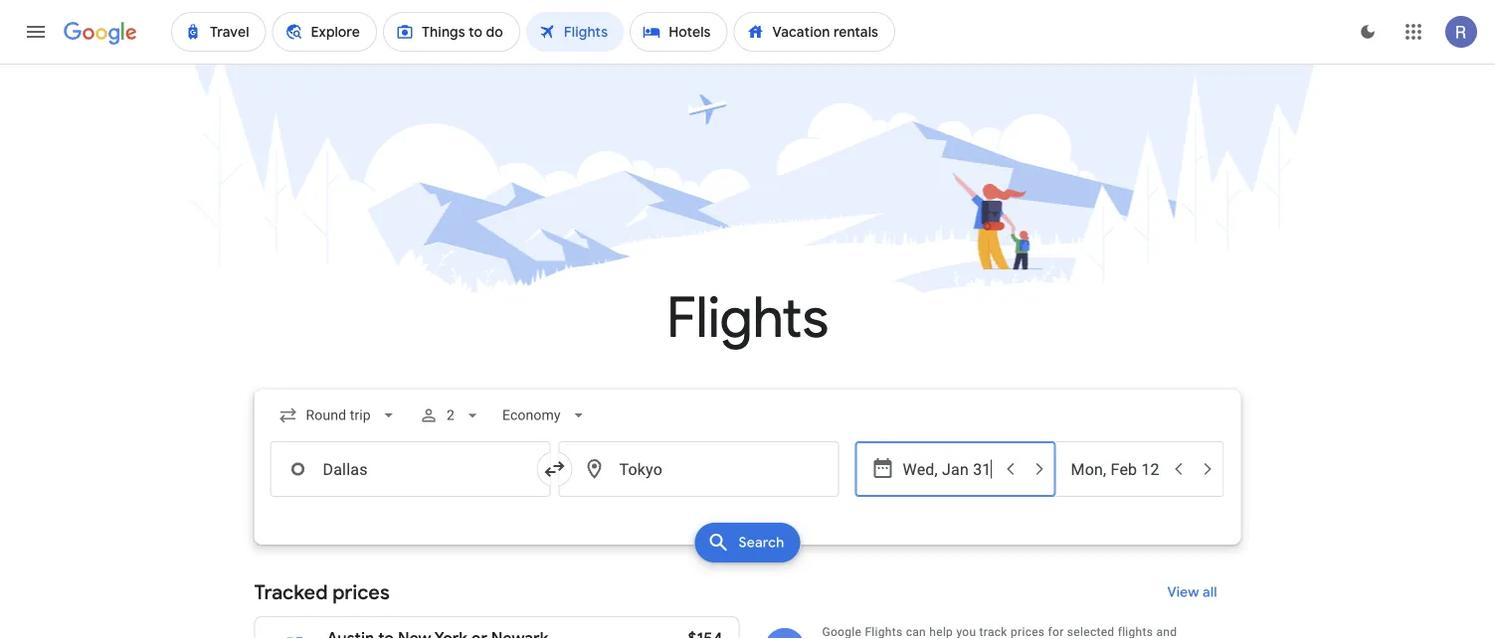 Task type: vqa. For each thing, say whether or not it's contained in the screenshot.
emissions within the 52 -26% emissions
no



Task type: describe. For each thing, give the bounding box(es) containing it.
main menu image
[[24, 20, 48, 44]]

154 US dollars text field
[[688, 629, 723, 640]]

all
[[1203, 584, 1217, 602]]

2 button
[[411, 392, 490, 440]]

view
[[1167, 584, 1199, 602]]

tracked
[[254, 580, 328, 605]]

swap origin and destination. image
[[543, 458, 567, 482]]

tracked prices region
[[254, 569, 1241, 640]]

search
[[739, 534, 784, 552]]

search button
[[695, 523, 800, 563]]



Task type: locate. For each thing, give the bounding box(es) containing it.
tracked prices
[[254, 580, 390, 605]]

None text field
[[270, 442, 551, 497], [559, 442, 839, 497], [270, 442, 551, 497], [559, 442, 839, 497]]

flights
[[667, 283, 829, 354]]

Flight search field
[[238, 390, 1257, 569]]

2
[[447, 407, 455, 424]]

view all
[[1167, 584, 1217, 602]]

Return text field
[[1071, 443, 1163, 496]]

prices
[[332, 580, 390, 605]]

change appearance image
[[1344, 8, 1392, 56]]

None field
[[270, 398, 407, 434], [494, 398, 597, 434], [270, 398, 407, 434], [494, 398, 597, 434]]

Departure text field
[[903, 443, 994, 496]]



